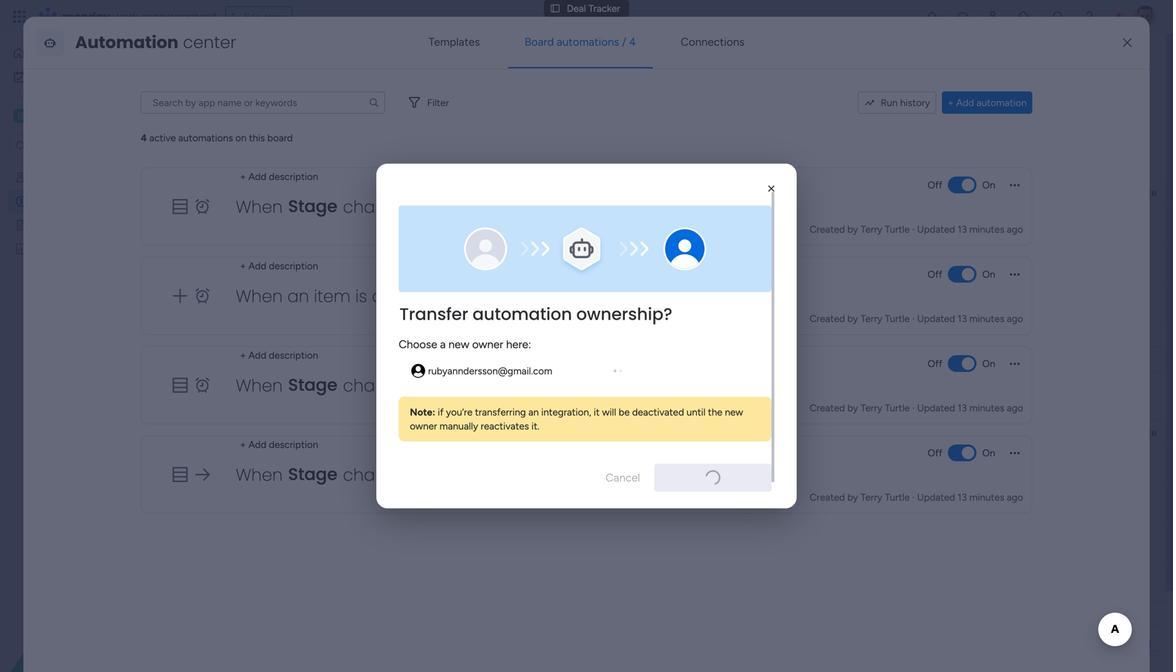 Task type: describe. For each thing, give the bounding box(es) containing it.
terry for lost
[[861, 402, 883, 414]]

2 v2 ellipsis image from the top
[[1010, 271, 1020, 286]]

2 priority from the top
[[760, 427, 791, 439]]

2 vertical spatial days
[[871, 498, 891, 509]]

active deals
[[240, 156, 319, 174]]

b button
[[10, 104, 136, 128]]

the
[[708, 407, 722, 418]]

0 vertical spatial tracker
[[588, 2, 620, 14]]

changes inside when stage changes to
[[343, 464, 416, 487]]

to up be
[[611, 374, 627, 398]]

$270,000 sum
[[917, 351, 961, 370]]

when for when an item is created
[[236, 285, 283, 308]]

2 priority field from the top
[[757, 425, 795, 440]]

is
[[355, 285, 367, 308]]

changes for lost
[[343, 374, 416, 398]]

connections button
[[664, 25, 761, 59]]

length for 2nd deal length field from the bottom of the page
[[854, 186, 882, 198]]

deal creation date for second the deal creation date field from the bottom
[[1077, 186, 1157, 198]]

notifications image
[[925, 10, 939, 24]]

1 24 from the top
[[1022, 459, 1033, 470]]

date inside when stage changes to lost , set close date to current date
[[565, 374, 605, 397]]

add for closed won
[[248, 439, 266, 451]]

2 24 from the top
[[1022, 498, 1033, 509]]

1 deal value from the top
[[916, 186, 962, 198]]

47 days
[[848, 219, 880, 230]]

closed won
[[604, 463, 705, 486]]

terry turtle image
[[1134, 6, 1156, 28]]

high for leilani krause
[[765, 296, 786, 308]]

· for closed won
[[912, 492, 915, 503]]

1 deal value field from the top
[[913, 185, 966, 200]]

main table button
[[212, 81, 290, 103]]

+ add description for deal creation date
[[240, 260, 318, 272]]

0 horizontal spatial new
[[448, 338, 469, 351]]

· for deal creation date
[[912, 313, 915, 325]]

run
[[881, 97, 898, 109]]

0 horizontal spatial deal tracker
[[212, 44, 349, 75]]

sum
[[931, 360, 947, 370]]

turtle for lost
[[885, 402, 910, 414]]

when for when stage changes to
[[236, 464, 283, 487]]

ago for deal creation date
[[1007, 313, 1023, 325]]

if you're transferring an integration, it will be deactivated until the new owner manually reactivates it.
[[410, 407, 743, 432]]

2 vertical spatial won
[[462, 497, 482, 509]]

templates
[[429, 35, 480, 48]]

stage for when stage changes to won , set close date to current date
[[288, 195, 338, 218]]

if
[[438, 407, 444, 418]]

automations inside button
[[557, 35, 619, 48]]

main
[[233, 86, 254, 98]]

search image
[[368, 97, 380, 108]]

active
[[240, 156, 280, 174]]

v2 ellipsis image for when stage changes to lost , set close date to current date
[[1010, 361, 1020, 375]]

description for won
[[269, 171, 318, 183]]

2 jan 24 from the top
[[1006, 498, 1033, 509]]

updated for closed won
[[917, 492, 955, 503]]

created for closed won
[[810, 492, 845, 503]]

2023
[[1123, 629, 1147, 642]]

date inside when stage changes to won , set close date to current date
[[701, 195, 740, 219]]

+ add automation
[[948, 97, 1027, 109]]

won inside when stage changes to won , set close date to current date
[[442, 195, 481, 218]]

to left discovery
[[420, 195, 437, 219]]

v2 ellipsis image
[[1010, 450, 1020, 465]]

monday marketplace image
[[1017, 10, 1031, 24]]

+ add description for lost
[[240, 349, 318, 361]]

ownership?
[[576, 303, 672, 326]]

see plans button
[[225, 6, 293, 27]]

1 phoenix from the top
[[642, 257, 674, 268]]

to up note:
[[420, 374, 437, 398]]

1 priority from the top
[[760, 186, 791, 198]]

2 levy from the top
[[676, 498, 695, 509]]

kanban button
[[290, 81, 344, 103]]

47
[[848, 219, 858, 230]]

workspace image
[[13, 108, 27, 124]]

off for lost
[[928, 358, 943, 370]]

on for won
[[982, 179, 995, 191]]

see
[[244, 11, 261, 23]]

dec
[[1087, 629, 1105, 642]]

-
[[667, 537, 671, 548]]

automation
[[75, 31, 178, 54]]

item
[[314, 285, 351, 308]]

2 leilani from the top
[[641, 459, 667, 470]]

on for closed won
[[982, 447, 995, 459]]

it
[[594, 407, 600, 418]]

created by terry turtle · updated 13 minutes ago for closed won
[[810, 492, 1023, 503]]

rubyanndersson@gmail.com
[[428, 365, 552, 377]]

add view image
[[352, 87, 358, 97]]

1 vertical spatial won
[[667, 463, 705, 486]]

main table
[[233, 86, 280, 98]]

manually
[[440, 420, 478, 432]]

1 horizontal spatial owner
[[472, 338, 503, 351]]

today
[[656, 285, 704, 308]]

madison doyle
[[639, 219, 698, 230]]

transfer automation ownership?
[[399, 303, 672, 326]]

2 deal value from the top
[[916, 427, 962, 439]]

run history
[[881, 97, 930, 109]]

new for new deal
[[217, 123, 238, 135]]

set deal creation date to today
[[442, 284, 704, 308]]

changes for won
[[343, 195, 416, 219]]

on
[[235, 132, 247, 144]]

2 krause from the top
[[669, 459, 696, 470]]

created for deal creation date
[[810, 313, 845, 325]]

2 close date field from the top
[[990, 425, 1045, 440]]

lottie animation image
[[0, 531, 178, 672]]

to left madison
[[616, 195, 632, 219]]

kanban
[[301, 86, 333, 98]]

total
[[849, 498, 868, 509]]

by for lost
[[847, 402, 858, 414]]

to inside when stage changes to
[[420, 464, 437, 487]]

when an item is created
[[236, 285, 438, 308]]

13 for lost
[[958, 402, 967, 414]]

deactivated
[[632, 407, 684, 418]]

select product image
[[13, 10, 27, 24]]

0 horizontal spatial 4
[[141, 132, 147, 144]]

creation inside set deal creation date to today
[[515, 284, 585, 308]]

terry for deal creation date
[[861, 313, 883, 325]]

Active Deals field
[[237, 156, 322, 175]]

13 for won
[[958, 223, 967, 235]]

$119,000
[[921, 459, 958, 470]]

deal
[[240, 123, 258, 135]]

by for closed won
[[847, 492, 858, 503]]

4 active automations on this board
[[141, 132, 293, 144]]

terry for closed won
[[861, 492, 883, 503]]

date inside when stage changes to won , set close date to current date
[[570, 195, 610, 218]]

1 jan 24 from the top
[[1006, 459, 1033, 470]]

31 total days
[[838, 498, 891, 509]]

when for when stage changes to lost , set close date to current date
[[236, 374, 283, 398]]

minutes for closed won
[[969, 492, 1004, 503]]

help button
[[1102, 633, 1151, 656]]

2 deal creation date field from the top
[[1074, 425, 1160, 440]]

when for when stage changes to won , set close date to current date
[[236, 195, 283, 219]]

+ for deal creation date
[[240, 260, 246, 272]]

when stage changes to
[[236, 463, 442, 487]]

+ add description field for won
[[236, 169, 322, 184]]

, for won
[[481, 195, 484, 219]]

close image
[[765, 182, 779, 196]]

see plans
[[244, 11, 286, 23]]

help
[[1114, 637, 1139, 651]]

here:
[[506, 338, 531, 351]]

board automations / 4
[[525, 35, 636, 48]]

2 jan from the top
[[1006, 498, 1020, 509]]

connections
[[681, 35, 745, 48]]

created by terry turtle · updated 13 minutes ago for deal creation date
[[810, 313, 1023, 325]]

madison
[[639, 219, 673, 230]]

plans
[[263, 11, 286, 23]]

current for when stage changes to lost , set close date to current date
[[632, 374, 691, 398]]

1 close date from the top
[[994, 186, 1042, 198]]

add inside button
[[956, 97, 974, 109]]

discovery
[[451, 218, 494, 230]]

set for lost
[[484, 374, 508, 398]]

2 phoenix from the top
[[642, 498, 674, 509]]

add for deal creation date
[[248, 260, 266, 272]]

1 krause from the top
[[669, 296, 696, 308]]

$89,000
[[922, 498, 957, 509]]

home link
[[8, 42, 170, 64]]

17,
[[1108, 629, 1120, 642]]

+ add description field for deal creation date
[[236, 258, 322, 274]]

days for 47 days
[[861, 219, 880, 230]]

2 high from the top
[[765, 257, 786, 269]]

name for 3
[[286, 296, 310, 308]]

2 deal value field from the top
[[913, 425, 966, 440]]

updated for won
[[917, 223, 955, 235]]

close inside when stage changes to won , set close date to current date
[[519, 195, 566, 218]]

+ add automation button
[[942, 91, 1032, 114]]

new inside if you're transferring an integration, it will be deactivated until the new owner manually reactivates it.
[[725, 407, 743, 418]]

1 leilani krause from the top
[[641, 296, 696, 308]]

transfer automation ownership? dialog
[[0, 0, 1173, 672]]

board automations / 4 button
[[508, 25, 653, 59]]

templates button
[[412, 25, 497, 59]]

add for won
[[248, 171, 266, 183]]

minutes for deal creation date
[[969, 313, 1004, 325]]

doyle
[[675, 219, 698, 230]]

active
[[149, 132, 176, 144]]

+ add description field for lost
[[236, 348, 322, 363]]

1 low from the top
[[767, 458, 785, 470]]

deal creation date for first the deal creation date field from the bottom
[[1077, 427, 1157, 439]]

negotiation
[[446, 296, 499, 308]]

2 deal length from the top
[[833, 427, 882, 439]]

closed
[[604, 463, 663, 486]]

you're
[[446, 407, 473, 418]]

transferring
[[475, 407, 526, 418]]

2 close date from the top
[[994, 427, 1042, 439]]

owner element
[[549, 424, 587, 441]]

2 leilani krause from the top
[[641, 459, 696, 470]]

until
[[687, 407, 706, 418]]

deal name 2
[[264, 257, 318, 269]]

proposal
[[454, 257, 491, 269]]

current for when stage changes to won , set close date to current date
[[637, 195, 696, 219]]

history
[[900, 97, 930, 109]]

2 phoenix levy from the top
[[642, 498, 695, 509]]



Task type: vqa. For each thing, say whether or not it's contained in the screenshot.
3rd ago from the bottom of the page
yes



Task type: locate. For each thing, give the bounding box(es) containing it.
length left column information image
[[854, 427, 882, 439]]

automations left on
[[178, 132, 233, 144]]

+ Add description field
[[236, 169, 322, 184], [236, 258, 322, 274], [236, 348, 322, 363], [236, 437, 322, 452]]

0 vertical spatial phoenix levy
[[642, 257, 695, 268]]

+ for closed won
[[240, 439, 246, 451]]

deal length field left column information image
[[829, 425, 885, 440]]

when inside when stage changes to
[[236, 464, 283, 487]]

set down 'proposal'
[[442, 285, 467, 308]]

$70,000
[[922, 219, 957, 230]]

1 vertical spatial 4
[[141, 132, 147, 144]]

1 horizontal spatial new
[[462, 536, 483, 548]]

automations left /
[[557, 35, 619, 48]]

updated up $122,000
[[917, 223, 955, 235]]

deal tracker
[[567, 2, 620, 14], [212, 44, 349, 75]]

3 changes from the top
[[343, 464, 416, 487]]

Deal Value field
[[913, 185, 966, 200], [913, 425, 966, 440]]

0 vertical spatial close date
[[994, 186, 1042, 198]]

+ for lost
[[240, 349, 246, 361]]

1 updated from the top
[[917, 223, 955, 235]]

+ add description field down deal name 3
[[236, 348, 322, 363]]

1 vertical spatial value
[[938, 427, 962, 439]]

Deal length field
[[829, 185, 885, 200], [829, 425, 885, 440]]

3 high from the top
[[765, 296, 786, 308]]

new
[[448, 338, 469, 351], [725, 407, 743, 418]]

2 horizontal spatial 4
[[629, 35, 636, 48]]

by for won
[[847, 223, 858, 235]]

stage for when stage changes to
[[288, 463, 338, 486]]

1 vertical spatial creation
[[515, 284, 585, 308]]

add up deal name 3
[[248, 260, 266, 272]]

description for deal creation date
[[269, 260, 318, 272]]

days right total
[[871, 498, 891, 509]]

1 leilani from the top
[[641, 296, 667, 308]]

0 vertical spatial ,
[[481, 195, 484, 219]]

new deal
[[217, 123, 258, 135]]

13 for closed won
[[958, 492, 967, 503]]

to down note:
[[420, 464, 437, 487]]

automation down board activity image
[[977, 97, 1027, 109]]

1 v2 ellipsis image from the top
[[1010, 182, 1020, 196]]

1 vertical spatial deal length field
[[829, 425, 885, 440]]

automation center
[[75, 31, 236, 54]]

add for lost
[[248, 349, 266, 361]]

2
[[312, 257, 318, 269]]

0 vertical spatial won
[[442, 195, 481, 218]]

length up '47 days' on the top right
[[854, 186, 882, 198]]

stage for when stage changes to lost , set close date to current date
[[288, 374, 338, 397]]

13 right $70,000
[[958, 223, 967, 235]]

when inside when stage changes to lost , set close date to current date
[[236, 374, 283, 398]]

0 vertical spatial priority
[[760, 186, 791, 198]]

0 vertical spatial changes
[[343, 195, 416, 219]]

off for won
[[928, 179, 943, 191]]

24
[[1022, 459, 1033, 470], [1022, 498, 1033, 509]]

phoenix levy up "today"
[[642, 257, 695, 268]]

2 vertical spatial changes
[[343, 464, 416, 487]]

deals
[[283, 156, 319, 174]]

1 vertical spatial phoenix
[[642, 498, 674, 509]]

owner up rubyanndersson@gmail.com
[[472, 338, 503, 351]]

3 by from the top
[[847, 402, 858, 414]]

, inside when stage changes to lost , set close date to current date
[[476, 374, 479, 398]]

terry for won
[[861, 223, 883, 235]]

4 when from the top
[[236, 464, 283, 487]]

1 vertical spatial phoenix levy
[[642, 498, 695, 509]]

1 deal creation date field from the top
[[1074, 185, 1160, 200]]

description up deal name 4
[[269, 439, 318, 451]]

1 changes from the top
[[343, 195, 416, 219]]

2 deal length field from the top
[[829, 425, 885, 440]]

2 13 from the top
[[958, 313, 967, 325]]

value up $70,000
[[938, 186, 962, 198]]

off for closed won
[[928, 447, 943, 459]]

4 + add description from the top
[[240, 439, 318, 451]]

length for second deal length field from the top
[[854, 427, 882, 439]]

1 vertical spatial deal tracker
[[212, 44, 349, 75]]

1 high from the top
[[765, 218, 786, 230]]

1 vertical spatial jan
[[1006, 498, 1020, 509]]

1 horizontal spatial tracker
[[588, 2, 620, 14]]

owner down note:
[[410, 420, 437, 432]]

, inside when stage changes to won , set close date to current date
[[481, 195, 484, 219]]

automation up here:
[[473, 303, 572, 326]]

1 deal length from the top
[[833, 186, 882, 198]]

update feed image
[[956, 10, 970, 24]]

, right lost
[[476, 374, 479, 398]]

automations
[[557, 35, 619, 48], [178, 132, 233, 144]]

note:
[[410, 407, 435, 418]]

jan 24
[[1006, 459, 1033, 470], [1006, 498, 1033, 509]]

minutes for lost
[[969, 402, 1004, 414]]

value for 1st the deal value field from the top
[[938, 186, 962, 198]]

2 vertical spatial name
[[286, 458, 310, 470]]

+ add description up deal name 4
[[240, 439, 318, 451]]

1 vertical spatial owner
[[410, 420, 437, 432]]

4 · from the top
[[912, 492, 915, 503]]

1 length from the top
[[854, 186, 882, 198]]

v2 ellipsis image
[[1010, 182, 1020, 196], [1010, 271, 1020, 286], [1010, 361, 1020, 375]]

description down deal name 3
[[269, 349, 318, 361]]

won
[[442, 195, 481, 218], [667, 463, 705, 486], [462, 497, 482, 509]]

jan
[[1006, 459, 1020, 470], [1006, 498, 1020, 509]]

3 13 from the top
[[958, 402, 967, 414]]

creation for second the deal creation date field from the bottom
[[1099, 186, 1135, 198]]

1 horizontal spatial ,
[[481, 195, 484, 219]]

date
[[1137, 186, 1157, 198], [701, 195, 740, 219], [589, 284, 629, 308], [696, 374, 735, 398], [1137, 427, 1157, 439]]

owner inside if you're transferring an integration, it will be deactivated until the new owner manually reactivates it.
[[410, 420, 437, 432]]

1 vertical spatial priority field
[[757, 425, 795, 440]]

0 vertical spatial owner
[[472, 338, 503, 351]]

2 deal creation date from the top
[[1077, 427, 1157, 439]]

+
[[948, 97, 954, 109], [240, 171, 246, 183], [240, 260, 246, 272], [240, 349, 246, 361], [240, 439, 246, 451]]

be
[[619, 407, 630, 418]]

3 name from the top
[[286, 458, 310, 470]]

2 low from the top
[[767, 497, 785, 509]]

2 off from the top
[[928, 268, 943, 280]]

0 vertical spatial length
[[854, 186, 882, 198]]

deal name 4
[[264, 458, 318, 470]]

deal value field up $70,000
[[913, 185, 966, 200]]

description down board
[[269, 171, 318, 183]]

2 · from the top
[[912, 313, 915, 325]]

levy
[[676, 257, 695, 268], [676, 498, 695, 509]]

1 jan from the top
[[1006, 459, 1020, 470]]

transfer automation ownership? document
[[376, 164, 797, 509]]

updated down $119,000
[[917, 492, 955, 503]]

· for won
[[912, 223, 915, 235]]

days right 33
[[860, 258, 880, 269]]

4 by from the top
[[847, 492, 858, 503]]

1 description from the top
[[269, 171, 318, 183]]

4 ago from the top
[[1007, 492, 1023, 503]]

new for new
[[462, 536, 483, 548]]

4 + add description field from the top
[[236, 437, 322, 452]]

earliest
[[1103, 639, 1130, 649]]

1 horizontal spatial an
[[528, 407, 539, 418]]

1 created by terry turtle · updated 13 minutes ago from the top
[[810, 223, 1023, 235]]

column information image
[[889, 427, 900, 438]]

1 vertical spatial changes
[[343, 374, 416, 398]]

0 vertical spatial an
[[287, 285, 309, 308]]

0 vertical spatial deal creation date field
[[1074, 185, 1160, 200]]

1 13 from the top
[[958, 223, 967, 235]]

deal value up $70,000
[[916, 186, 962, 198]]

None search field
[[141, 91, 385, 114]]

deal value field up $119,000
[[913, 425, 966, 440]]

integrate
[[904, 86, 944, 98]]

transfer
[[399, 303, 468, 326]]

stage inside when stage changes to lost , set close date to current date
[[288, 374, 338, 397]]

created by terry turtle · updated 13 minutes ago down $119,000
[[810, 492, 1023, 503]]

1 vertical spatial new
[[725, 407, 743, 418]]

stage
[[288, 195, 338, 218], [288, 374, 338, 397], [460, 427, 485, 439], [288, 463, 338, 486]]

ago for won
[[1007, 223, 1023, 235]]

4 inside "board automations / 4" button
[[629, 35, 636, 48]]

deal name 3
[[264, 296, 317, 308]]

31
[[838, 498, 846, 509]]

public board image
[[15, 219, 28, 232]]

1 vertical spatial length
[[854, 427, 882, 439]]

off for deal creation date
[[928, 268, 943, 280]]

1 · from the top
[[912, 223, 915, 235]]

integration,
[[541, 407, 591, 418]]

new right a in the bottom left of the page
[[448, 338, 469, 351]]

0 vertical spatial deal value
[[916, 186, 962, 198]]

stage inside field
[[460, 427, 485, 439]]

turtle for deal creation date
[[885, 313, 910, 325]]

1 vertical spatial automations
[[178, 132, 233, 144]]

value up $119,000
[[938, 427, 962, 439]]

13
[[958, 223, 967, 235], [958, 313, 967, 325], [958, 402, 967, 414], [958, 492, 967, 503]]

off
[[928, 179, 943, 191], [928, 268, 943, 280], [928, 358, 943, 370], [928, 447, 943, 459]]

0 vertical spatial levy
[[676, 257, 695, 268]]

an up it.
[[528, 407, 539, 418]]

3 v2 ellipsis image from the top
[[1010, 361, 1020, 375]]

2 when from the top
[[236, 285, 283, 308]]

3 ago from the top
[[1007, 402, 1023, 414]]

2 minutes from the top
[[969, 313, 1004, 325]]

when stage changes to lost , set close date to current date
[[236, 374, 735, 398]]

0 horizontal spatial tracker
[[267, 44, 349, 75]]

+ add description down deal name 3
[[240, 349, 318, 361]]

set inside set deal creation date to today
[[442, 285, 467, 308]]

2 updated from the top
[[917, 313, 955, 325]]

1 horizontal spatial 4
[[312, 458, 318, 470]]

2 turtle from the top
[[885, 313, 910, 325]]

1 horizontal spatial automation
[[977, 97, 1027, 109]]

board activity image
[[1019, 52, 1036, 68]]

when inside when stage changes to won , set close date to current date
[[236, 195, 283, 219]]

13 right $89,000
[[958, 492, 967, 503]]

1 vertical spatial low
[[767, 497, 785, 509]]

1 vertical spatial days
[[860, 258, 880, 269]]

0 horizontal spatial owner
[[410, 420, 437, 432]]

0 vertical spatial jan
[[1006, 459, 1020, 470]]

3 · from the top
[[912, 402, 915, 414]]

name for 4
[[286, 458, 310, 470]]

b
[[17, 110, 23, 122]]

leilani
[[641, 296, 667, 308], [641, 459, 667, 470]]

4
[[629, 35, 636, 48], [141, 132, 147, 144], [312, 458, 318, 470]]

1 horizontal spatial deal tracker
[[567, 2, 620, 14]]

0 vertical spatial deal value field
[[913, 185, 966, 200]]

to left "today"
[[634, 285, 651, 308]]

updated for lost
[[917, 402, 955, 414]]

tracker up "board automations / 4" button
[[588, 2, 620, 14]]

2 by from the top
[[847, 313, 858, 325]]

automation inside transfer automation ownership? document
[[473, 303, 572, 326]]

set up 'proposal'
[[489, 195, 513, 219]]

integrate button
[[880, 78, 1016, 107]]

13 down the $270,000 sum
[[958, 402, 967, 414]]

1 vertical spatial deal length
[[833, 427, 882, 439]]

description for closed won
[[269, 439, 318, 451]]

add down this
[[248, 171, 266, 183]]

1 vertical spatial jan 24
[[1006, 498, 1033, 509]]

created for lost
[[810, 402, 845, 414]]

lottie animation element
[[0, 531, 178, 672]]

1 vertical spatial tracker
[[267, 44, 349, 75]]

owner
[[472, 338, 503, 351], [410, 420, 437, 432]]

tracker
[[588, 2, 620, 14], [267, 44, 349, 75]]

1 turtle from the top
[[885, 223, 910, 235]]

0 vertical spatial krause
[[669, 296, 696, 308]]

, up 'proposal'
[[481, 195, 484, 219]]

close
[[994, 186, 1019, 198], [519, 195, 566, 218], [514, 374, 561, 397], [994, 427, 1019, 439]]

+ add description for won
[[240, 171, 318, 183]]

1 vertical spatial set
[[442, 285, 467, 308]]

1 + add description from the top
[[240, 171, 318, 183]]

+ add description down board
[[240, 171, 318, 183]]

4 updated from the top
[[917, 492, 955, 503]]

+ add description field up deal name 3
[[236, 258, 322, 274]]

2 + add description from the top
[[240, 260, 318, 272]]

name for 2
[[286, 257, 310, 269]]

+ add description field for closed won
[[236, 437, 322, 452]]

created by terry turtle · updated 13 minutes ago up $270,000
[[810, 313, 1023, 325]]

current inside when stage changes to won , set close date to current date
[[637, 195, 696, 219]]

list box
[[0, 163, 178, 449]]

1 vertical spatial 24
[[1022, 498, 1033, 509]]

2 ago from the top
[[1007, 313, 1023, 325]]

2 name from the top
[[286, 296, 310, 308]]

0 vertical spatial leilani krause
[[641, 296, 696, 308]]

board
[[267, 132, 293, 144]]

created for won
[[810, 223, 845, 235]]

1 vertical spatial name
[[286, 296, 310, 308]]

Deal Tracker field
[[209, 44, 353, 75]]

0 vertical spatial creation
[[1099, 186, 1135, 198]]

table
[[257, 86, 280, 98]]

3 + add description from the top
[[240, 349, 318, 361]]

monday work management
[[62, 9, 217, 24]]

1 created from the top
[[810, 223, 845, 235]]

work
[[113, 9, 138, 24]]

stage inside when stage changes to won , set close date to current date
[[288, 195, 338, 218]]

+ add description
[[240, 171, 318, 183], [240, 260, 318, 272], [240, 349, 318, 361], [240, 439, 318, 451]]

1 vertical spatial close date
[[994, 427, 1042, 439]]

invite members image
[[987, 10, 1001, 24]]

1 vertical spatial new
[[462, 536, 483, 548]]

0 vertical spatial v2 ellipsis image
[[1010, 182, 1020, 196]]

2 vertical spatial set
[[484, 374, 508, 398]]

management
[[141, 9, 217, 24]]

0 horizontal spatial an
[[287, 285, 309, 308]]

created by terry turtle · updated 13 minutes ago up $122,000
[[810, 223, 1023, 235]]

center
[[183, 31, 236, 54]]

2 vertical spatial v2 ellipsis image
[[1010, 361, 1020, 375]]

13 up $270,000
[[958, 313, 967, 325]]

when stage changes to won , set close date to current date
[[236, 195, 740, 219]]

0 vertical spatial close date field
[[990, 185, 1045, 200]]

0 vertical spatial deal length field
[[829, 185, 885, 200]]

set up "transferring"
[[484, 374, 508, 398]]

phoenix down madison
[[642, 257, 674, 268]]

to inside set deal creation date to today
[[634, 285, 651, 308]]

0 vertical spatial high
[[765, 218, 786, 230]]

+ add description field down board
[[236, 169, 322, 184]]

this
[[249, 132, 265, 144]]

3 on from the top
[[982, 358, 995, 370]]

search everything image
[[1052, 10, 1066, 24]]

days
[[861, 219, 880, 230], [860, 258, 880, 269], [871, 498, 891, 509]]

+ add description up deal name 3
[[240, 260, 318, 272]]

updated up $270,000
[[917, 313, 955, 325]]

close inside when stage changes to lost , set close date to current date
[[514, 374, 561, 397]]

1 vertical spatial krause
[[669, 459, 696, 470]]

an inside if you're transferring an integration, it will be deactivated until the new owner manually reactivates it.
[[528, 407, 539, 418]]

1 minutes from the top
[[969, 223, 1004, 235]]

add down deal name 3
[[248, 349, 266, 361]]

0 vertical spatial jan 24
[[1006, 459, 1033, 470]]

1 close date field from the top
[[990, 185, 1045, 200]]

ago for closed won
[[1007, 492, 1023, 503]]

dec 17, 2023 earliest
[[1087, 629, 1147, 649]]

$270,000
[[917, 351, 961, 362]]

days for 33 days
[[860, 258, 880, 269]]

automation inside + add automation button
[[977, 97, 1027, 109]]

0 vertical spatial deal tracker
[[567, 2, 620, 14]]

ago for lost
[[1007, 402, 1023, 414]]

tracker up 'kanban' button
[[267, 44, 349, 75]]

low
[[767, 458, 785, 470], [767, 497, 785, 509]]

2 value from the top
[[938, 427, 962, 439]]

high
[[765, 218, 786, 230], [765, 257, 786, 269], [765, 296, 786, 308]]

changes inside when stage changes to lost , set close date to current date
[[343, 374, 416, 398]]

4 minutes from the top
[[969, 492, 1004, 503]]

minutes for won
[[969, 223, 1004, 235]]

home
[[31, 47, 57, 59]]

changes inside when stage changes to won , set close date to current date
[[343, 195, 416, 219]]

13 for deal creation date
[[958, 313, 967, 325]]

1 off from the top
[[928, 179, 943, 191]]

1 vertical spatial high
[[765, 257, 786, 269]]

1 on from the top
[[982, 179, 995, 191]]

option
[[0, 165, 178, 168]]

4 off from the top
[[928, 447, 943, 459]]

automation
[[977, 97, 1027, 109], [473, 303, 572, 326]]

1 phoenix levy from the top
[[642, 257, 695, 268]]

Search by app name or keywords search field
[[141, 91, 385, 114]]

high for madison doyle
[[765, 218, 786, 230]]

0 vertical spatial automation
[[977, 97, 1027, 109]]

1 + add description field from the top
[[236, 169, 322, 184]]

1 priority field from the top
[[757, 185, 795, 200]]

1 terry from the top
[[861, 223, 883, 235]]

0 horizontal spatial ,
[[476, 374, 479, 398]]

days right 47
[[861, 219, 880, 230]]

,
[[481, 195, 484, 219], [476, 374, 479, 398]]

run history button
[[858, 91, 937, 114]]

2 on from the top
[[982, 268, 995, 280]]

board
[[525, 35, 554, 48]]

2 created by terry turtle · updated 13 minutes ago from the top
[[810, 313, 1023, 325]]

1 vertical spatial deal creation date field
[[1074, 425, 1160, 440]]

home option
[[8, 42, 170, 64]]

reactivates
[[481, 420, 529, 432]]

+ for won
[[240, 171, 246, 183]]

set inside when stage changes to won , set close date to current date
[[489, 195, 513, 219]]

value for first the deal value field from the bottom
[[938, 427, 962, 439]]

0 horizontal spatial new
[[217, 123, 238, 135]]

0 vertical spatial low
[[767, 458, 785, 470]]

2 vertical spatial 4
[[312, 458, 318, 470]]

2 vertical spatial high
[[765, 296, 786, 308]]

updated down sum
[[917, 402, 955, 414]]

choose a new owner here:
[[399, 338, 531, 351]]

help image
[[1082, 10, 1096, 24]]

deal tracker up "board automations / 4" button
[[567, 2, 620, 14]]

3 when from the top
[[236, 374, 283, 398]]

contacts element
[[643, 424, 691, 441]]

1 vertical spatial deal creation date
[[1077, 427, 1157, 439]]

deal tracker up table on the top of the page
[[212, 44, 349, 75]]

by
[[847, 223, 858, 235], [847, 313, 858, 325], [847, 402, 858, 414], [847, 492, 858, 503]]

· for lost
[[912, 402, 915, 414]]

4 turtle from the top
[[885, 492, 910, 503]]

0 vertical spatial phoenix
[[642, 257, 674, 268]]

a
[[440, 338, 446, 351]]

+ inside button
[[948, 97, 954, 109]]

1 deal length field from the top
[[829, 185, 885, 200]]

choose
[[399, 338, 437, 351]]

1 vertical spatial an
[[528, 407, 539, 418]]

phoenix levy down closed won
[[642, 498, 695, 509]]

updated for deal creation date
[[917, 313, 955, 325]]

2 vertical spatial creation
[[1099, 427, 1135, 439]]

transfer automation ownership? image
[[399, 206, 772, 292]]

deal value
[[916, 186, 962, 198], [916, 427, 962, 439]]

created by terry turtle · updated 13 minutes ago for lost
[[810, 402, 1023, 414]]

1 levy from the top
[[676, 257, 695, 268]]

v2 ellipsis image for when stage changes to won , set close date to current date
[[1010, 182, 1020, 196]]

levy up "today"
[[676, 257, 695, 268]]

deal inside set deal creation date to today
[[472, 284, 510, 308]]

1 vertical spatial leilani
[[641, 459, 667, 470]]

creation for first the deal creation date field from the bottom
[[1099, 427, 1135, 439]]

+ add description field up deal name 4
[[236, 437, 322, 452]]

an left 3
[[287, 285, 309, 308]]

phoenix down closed won
[[642, 498, 674, 509]]

0 horizontal spatial automation
[[473, 303, 572, 326]]

0 vertical spatial deal length
[[833, 186, 882, 198]]

2 description from the top
[[269, 260, 318, 272]]

monday
[[62, 9, 110, 24]]

1 value from the top
[[938, 186, 962, 198]]

date inside set deal creation date to today
[[589, 284, 629, 308]]

turtle for won
[[885, 223, 910, 235]]

0 vertical spatial new
[[217, 123, 238, 135]]

3 created by terry turtle · updated 13 minutes ago from the top
[[810, 402, 1023, 414]]

4 on from the top
[[982, 447, 995, 459]]

0 vertical spatial new
[[448, 338, 469, 351]]

0 vertical spatial 24
[[1022, 459, 1033, 470]]

Close Date field
[[990, 185, 1045, 200], [990, 425, 1045, 440]]

Stage field
[[456, 425, 489, 440]]

add right integrate
[[956, 97, 974, 109]]

turtle for closed won
[[885, 492, 910, 503]]

current inside when stage changes to lost , set close date to current date
[[632, 374, 691, 398]]

0 vertical spatial deal creation date
[[1077, 186, 1157, 198]]

will
[[602, 407, 616, 418]]

changes
[[343, 195, 416, 219], [343, 374, 416, 398], [343, 464, 416, 487]]

deal length field up 47
[[829, 185, 885, 200]]

1 vertical spatial automation
[[473, 303, 572, 326]]

1 vertical spatial v2 ellipsis image
[[1010, 271, 1020, 286]]

4 description from the top
[[269, 439, 318, 451]]

3 turtle from the top
[[885, 402, 910, 414]]

created by terry turtle · updated 13 minutes ago up column information image
[[810, 402, 1023, 414]]

, for lost
[[476, 374, 479, 398]]

1 when from the top
[[236, 195, 283, 219]]

1 horizontal spatial automations
[[557, 35, 619, 48]]

1 name from the top
[[286, 257, 310, 269]]

description up deal name 3
[[269, 260, 318, 272]]

0 vertical spatial priority field
[[757, 185, 795, 200]]

phoenix
[[642, 257, 674, 268], [642, 498, 674, 509]]

levy down closed won
[[676, 498, 695, 509]]

0 vertical spatial current
[[637, 195, 696, 219]]

33
[[848, 258, 858, 269]]

icon image
[[171, 197, 190, 216], [193, 197, 212, 216], [171, 287, 190, 305], [193, 287, 212, 305], [171, 376, 190, 395], [193, 376, 212, 395], [171, 465, 190, 484], [193, 465, 212, 484]]

+ add description for closed won
[[240, 439, 318, 451]]

deal length left column information image
[[833, 427, 882, 439]]

date inside when stage changes to lost , set close date to current date
[[696, 374, 735, 398]]

1 vertical spatial deal value field
[[913, 425, 966, 440]]

created
[[372, 285, 438, 308]]

0 vertical spatial name
[[286, 257, 310, 269]]

add up deal name 4
[[248, 439, 266, 451]]

0 vertical spatial automations
[[557, 35, 619, 48]]

3 updated from the top
[[917, 402, 955, 414]]

4 terry from the top
[[861, 492, 883, 503]]

set for won
[[489, 195, 513, 219]]

2 changes from the top
[[343, 374, 416, 398]]

33 days
[[848, 258, 880, 269]]

3 description from the top
[[269, 349, 318, 361]]

new inside "button"
[[217, 123, 238, 135]]

created
[[810, 223, 845, 235], [810, 313, 845, 325], [810, 402, 845, 414], [810, 492, 845, 503]]

set inside when stage changes to lost , set close date to current date
[[484, 374, 508, 398]]

by for deal creation date
[[847, 313, 858, 325]]

1 ago from the top
[[1007, 223, 1023, 235]]

deal length up 47
[[833, 186, 882, 198]]

stage inside when stage changes to
[[288, 463, 338, 486]]

Priority field
[[757, 185, 795, 200], [757, 425, 795, 440]]

description for lost
[[269, 349, 318, 361]]

1 vertical spatial leilani krause
[[641, 459, 696, 470]]

length
[[854, 186, 882, 198], [854, 427, 882, 439]]

new right the
[[725, 407, 743, 418]]

created by terry turtle · updated 13 minutes ago for won
[[810, 223, 1023, 235]]

on for lost
[[982, 358, 995, 370]]

on for deal creation date
[[982, 268, 995, 280]]

Deal creation date field
[[1074, 185, 1160, 200], [1074, 425, 1160, 440]]

deal value up $119,000
[[916, 427, 962, 439]]

0 vertical spatial days
[[861, 219, 880, 230]]

3 off from the top
[[928, 358, 943, 370]]

public dashboard image
[[15, 242, 28, 256]]



